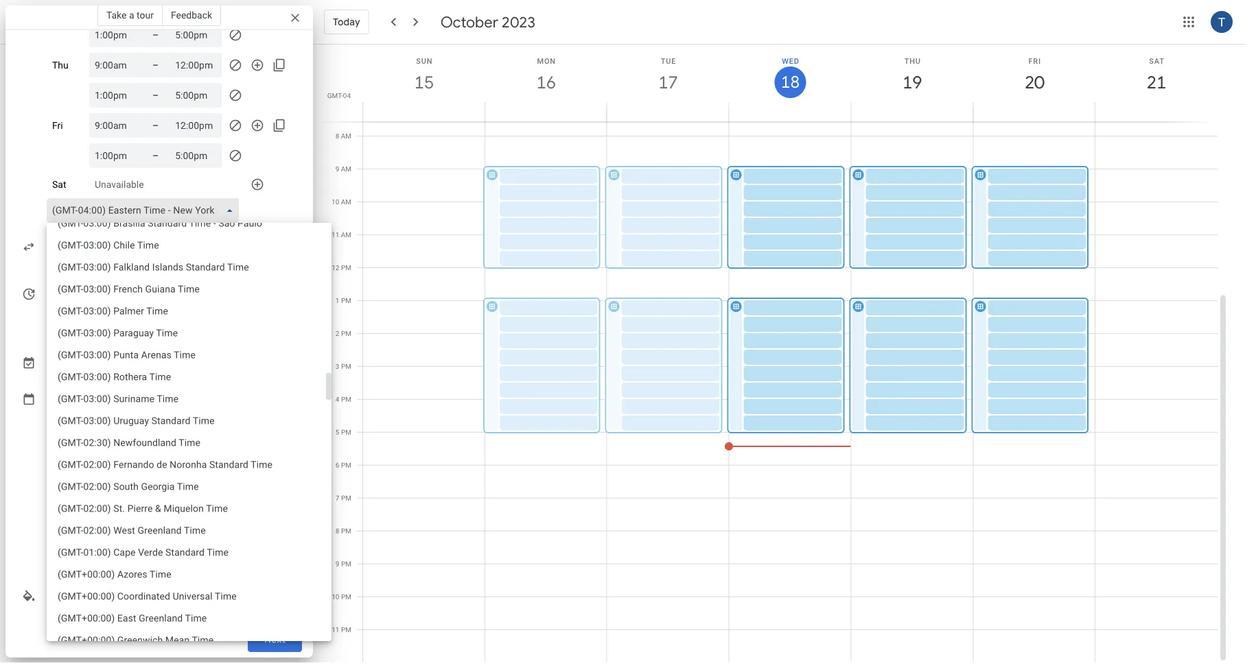 Task type: describe. For each thing, give the bounding box(es) containing it.
pm for 6 pm
[[341, 461, 351, 470]]

google
[[223, 512, 250, 522]]

a for change
[[90, 319, 95, 331]]

(gmt minus 03:00)suriname time option
[[47, 389, 326, 411]]

wednesday, october 18, today element
[[775, 67, 806, 98]]

avoid
[[190, 501, 211, 511]]

am for 11 am
[[341, 231, 351, 239]]

2 pm
[[336, 330, 351, 338]]

1 vertical spatial calendars
[[153, 485, 197, 496]]

pm for 9 pm
[[341, 560, 351, 568]]

16 column header
[[485, 45, 607, 122]]

2023
[[502, 12, 535, 32]]

mon
[[537, 57, 556, 65]]

take a tour
[[106, 9, 154, 21]]

(gmt minus 02:00)west greenland time option
[[47, 520, 326, 542]]

sun
[[416, 57, 433, 65]]

(gmt minus 03:00)uruguay standard time option
[[47, 411, 326, 432]]

(gmt+00:00) azores time option
[[47, 564, 326, 586]]

2 end time on thursdays text field from the top
[[175, 87, 216, 104]]

tara schultz
[[73, 450, 126, 461]]

you're
[[109, 297, 132, 306]]

2 vertical spatial calendars
[[140, 501, 178, 511]]

18 column header
[[729, 45, 852, 122]]

pm for 5 pm
[[341, 428, 351, 437]]

calendars checked for availability any busy times on selected calendars will be automatically removed for booking
[[52, 388, 224, 422]]

(gmt minus 03:00)paraguay time option
[[47, 323, 326, 345]]

(gmt minus 03:00)brasilia standard time - sao paulo option
[[47, 213, 326, 235]]

9 for 9 pm
[[336, 560, 339, 568]]

(gmt minus 03:00)french guiana time option
[[47, 279, 326, 301]]

gmt-
[[327, 91, 343, 100]]

3
[[336, 362, 339, 371]]

indicate
[[52, 297, 83, 306]]

10 for 10 am
[[332, 198, 339, 206]]

calendars inside calendars checked for availability any busy times on selected calendars will be automatically removed for booking
[[160, 402, 198, 411]]

feedback
[[171, 9, 212, 21]]

availability for for
[[159, 388, 208, 400]]

tuesday, october 17 element
[[653, 67, 684, 98]]

11 am
[[332, 231, 351, 239]]

color
[[52, 590, 78, 603]]

2 – from the top
[[152, 59, 159, 71]]

busy
[[69, 402, 87, 411]]

next
[[264, 634, 286, 647]]

dates
[[216, 297, 238, 306]]

12 pm
[[332, 264, 351, 272]]

2 vertical spatial for
[[142, 413, 153, 422]]

5
[[336, 428, 339, 437]]

15 column header
[[362, 45, 485, 122]]

1 end time on thursdays text field from the top
[[175, 57, 216, 73]]

checked
[[101, 388, 141, 400]]

pm for 10 pm
[[341, 593, 351, 601]]

pm for 2 pm
[[341, 330, 351, 338]]

0 horizontal spatial more
[[128, 485, 151, 496]]

(gmt+00:00) east greenland time option
[[47, 608, 326, 630]]

fri for fri
[[52, 120, 63, 131]]

19
[[902, 71, 921, 94]]

today
[[333, 16, 360, 28]]

tue 17
[[658, 57, 677, 94]]

workspace
[[89, 523, 131, 533]]

9 am
[[335, 165, 351, 173]]

(gmt minus 03:00)falkland islands standard time option
[[47, 257, 326, 279]]

sat 21
[[1146, 57, 1166, 94]]

2
[[336, 330, 339, 338]]

october
[[441, 12, 498, 32]]

be
[[215, 402, 224, 411]]

wed
[[782, 57, 799, 65]]

selected
[[125, 402, 158, 411]]

– for end time on fridays text box
[[152, 120, 159, 131]]

tour
[[137, 9, 154, 21]]

thursday, october 19 element
[[897, 67, 928, 98]]

11 pm
[[332, 626, 351, 634]]

on
[[113, 402, 123, 411]]

21 column header
[[1095, 45, 1218, 122]]

thu for thu 19
[[905, 57, 921, 65]]

8 am
[[335, 132, 351, 140]]

am for 8 am
[[341, 132, 351, 140]]

connect more calendars link multiple calendars to avoid scheduling conflicts. get this and more with a google workspace individual plan.
[[89, 485, 255, 533]]

End time on Wednesdays text field
[[175, 27, 216, 43]]

take a tour button
[[97, 4, 163, 26]]

will
[[200, 402, 213, 411]]

conflicts.
[[89, 512, 124, 522]]

a inside connect more calendars link multiple calendars to avoid scheduling conflicts. get this and more with a google workspace individual plan.
[[216, 512, 221, 522]]

adjusted
[[52, 283, 94, 295]]

explore plan
[[89, 542, 144, 555]]

17 column header
[[607, 45, 729, 122]]

scheduling
[[213, 501, 255, 511]]

to
[[180, 501, 188, 511]]

start time on fridays text field for end time on fridays text field
[[95, 148, 136, 164]]

End time on Fridays text field
[[175, 148, 216, 164]]

specific
[[184, 297, 214, 306]]

today button
[[324, 5, 369, 38]]

tara
[[73, 450, 92, 461]]

am for 9 am
[[341, 165, 351, 173]]

sat for sat 21
[[1149, 57, 1165, 65]]

plan
[[125, 542, 144, 555]]

grid containing 15
[[319, 45, 1229, 664]]

wed 18
[[780, 57, 799, 93]]

– for end time on fridays text field
[[152, 150, 159, 161]]

any
[[52, 402, 67, 411]]

(gmt+00:00) coordinated universal time option
[[47, 586, 326, 608]]

pm for 8 pm
[[341, 527, 351, 535]]

feedback button
[[163, 4, 221, 26]]

6
[[336, 461, 339, 470]]

calendars
[[52, 388, 99, 400]]

11 for 11 pm
[[332, 626, 339, 634]]

17
[[658, 71, 677, 94]]

pm for 3 pm
[[341, 362, 351, 371]]

adjusted availability indicate times you're available for specific dates
[[52, 283, 238, 306]]

20 column header
[[973, 45, 1096, 122]]

start time on thursdays text field for 2nd end time on thursdays text field from the bottom of the page
[[95, 57, 136, 73]]

(gmt minus 03:00)rothera time option
[[47, 367, 326, 389]]

with
[[197, 512, 214, 522]]

Start time on Wednesdays text field
[[95, 27, 136, 43]]

9 for 9 am
[[335, 165, 339, 173]]

4
[[336, 395, 339, 404]]

4 pm
[[336, 395, 351, 404]]

get
[[127, 512, 140, 522]]



Task type: vqa. For each thing, say whether or not it's contained in the screenshot.
9 PM on the bottom left of page
yes



Task type: locate. For each thing, give the bounding box(es) containing it.
a
[[129, 9, 134, 21], [90, 319, 95, 331], [216, 512, 221, 522]]

(gmt minus 03:00)punta arenas time option
[[47, 345, 326, 367]]

9 up 10 am
[[335, 165, 339, 173]]

– for end time on wednesdays text box
[[152, 29, 159, 41]]

a left date's
[[90, 319, 95, 331]]

4 pm from the top
[[341, 362, 351, 371]]

thu
[[905, 57, 921, 65], [52, 60, 69, 71]]

10 pm from the top
[[341, 560, 351, 568]]

times inside adjusted availability indicate times you're available for specific dates
[[85, 297, 107, 306]]

0 vertical spatial start time on fridays text field
[[95, 117, 136, 134]]

times left on
[[89, 402, 111, 411]]

1 start time on thursdays text field from the top
[[95, 57, 136, 73]]

calendars up and
[[140, 501, 178, 511]]

(gmt+00:00) greenwich mean time option
[[47, 630, 326, 652]]

availability
[[96, 283, 146, 295], [127, 319, 176, 331], [159, 388, 208, 400]]

5 – from the top
[[152, 150, 159, 161]]

date's
[[98, 319, 125, 331]]

calendars up booking
[[160, 402, 198, 411]]

individual
[[134, 523, 171, 533]]

pm right 7
[[341, 494, 351, 502]]

friday, october 20 element
[[1019, 67, 1050, 98]]

pm right 3
[[341, 362, 351, 371]]

2 am from the top
[[341, 165, 351, 173]]

pm right the 2
[[341, 330, 351, 338]]

5 pm
[[336, 428, 351, 437]]

pm for 12 pm
[[341, 264, 351, 272]]

0 vertical spatial more
[[128, 485, 151, 496]]

2 9 from the top
[[336, 560, 339, 568]]

primary
[[52, 432, 82, 441]]

thu for thu
[[52, 60, 69, 71]]

a for take
[[129, 9, 134, 21]]

change
[[52, 319, 88, 331]]

0 horizontal spatial sat
[[52, 179, 66, 190]]

available
[[134, 297, 168, 306]]

7 pm
[[336, 494, 351, 502]]

2 vertical spatial availability
[[159, 388, 208, 400]]

None field
[[47, 198, 245, 223]]

(gmt minus 01:00)cape verde standard time option
[[47, 542, 326, 564]]

multiple
[[107, 501, 138, 511]]

5 pm from the top
[[341, 395, 351, 404]]

1 pm from the top
[[341, 264, 351, 272]]

1
[[336, 297, 339, 305]]

times inside calendars checked for availability any busy times on selected calendars will be automatically removed for booking
[[89, 402, 111, 411]]

a left tour
[[129, 9, 134, 21]]

thu inside "thu 19"
[[905, 57, 921, 65]]

1 – from the top
[[152, 29, 159, 41]]

0 vertical spatial 11
[[332, 231, 339, 239]]

am down 8 am
[[341, 165, 351, 173]]

fri
[[1029, 57, 1041, 65], [52, 120, 63, 131]]

0 horizontal spatial a
[[90, 319, 95, 331]]

1 vertical spatial start time on fridays text field
[[95, 148, 136, 164]]

15
[[413, 71, 433, 94]]

(gmt minus 03:00)chile time option
[[47, 235, 326, 257]]

schultz
[[95, 450, 126, 461]]

tue
[[661, 57, 676, 65]]

1 vertical spatial availability
[[127, 319, 176, 331]]

pm right 1
[[341, 297, 351, 305]]

1 vertical spatial end time on thursdays text field
[[175, 87, 216, 104]]

9 pm from the top
[[341, 527, 351, 535]]

thu 19
[[902, 57, 921, 94]]

0 vertical spatial fri
[[1029, 57, 1041, 65]]

start time on thursdays text field for first end time on thursdays text field from the bottom of the page
[[95, 87, 136, 104]]

1 10 from the top
[[332, 198, 339, 206]]

pm right 6
[[341, 461, 351, 470]]

pm right 5
[[341, 428, 351, 437]]

8 pm from the top
[[341, 494, 351, 502]]

pm down 10 pm
[[341, 626, 351, 634]]

04
[[343, 91, 351, 100]]

1 8 from the top
[[335, 132, 339, 140]]

4 am from the top
[[341, 231, 351, 239]]

Start time on Fridays text field
[[95, 117, 136, 134], [95, 148, 136, 164]]

1 vertical spatial 8
[[336, 527, 339, 535]]

2 start time on fridays text field from the top
[[95, 148, 136, 164]]

pm
[[341, 264, 351, 272], [341, 297, 351, 305], [341, 330, 351, 338], [341, 362, 351, 371], [341, 395, 351, 404], [341, 428, 351, 437], [341, 461, 351, 470], [341, 494, 351, 502], [341, 527, 351, 535], [341, 560, 351, 568], [341, 593, 351, 601], [341, 626, 351, 634]]

20
[[1024, 71, 1044, 94]]

explore
[[89, 542, 122, 555]]

fri 20
[[1024, 57, 1044, 94]]

16
[[536, 71, 555, 94]]

for up the selected
[[143, 388, 157, 400]]

primary calendar
[[52, 432, 118, 441]]

9 pm
[[336, 560, 351, 568]]

8 pm
[[336, 527, 351, 535]]

8 down 7
[[336, 527, 339, 535]]

a right with
[[216, 512, 221, 522]]

0 vertical spatial sat
[[1149, 57, 1165, 65]]

1 horizontal spatial thu
[[905, 57, 921, 65]]

saturday, october 21 element
[[1141, 67, 1173, 98]]

10 for 10 pm
[[332, 593, 339, 601]]

automatically
[[52, 413, 104, 422]]

am up 12 pm
[[341, 231, 351, 239]]

for inside adjusted availability indicate times you're available for specific dates
[[171, 297, 182, 306]]

6 pm from the top
[[341, 428, 351, 437]]

1 vertical spatial times
[[89, 402, 111, 411]]

1 9 from the top
[[335, 165, 339, 173]]

fri inside fri 20
[[1029, 57, 1041, 65]]

1 vertical spatial 9
[[336, 560, 339, 568]]

gmt-04
[[327, 91, 351, 100]]

availability inside button
[[127, 319, 176, 331]]

removed
[[106, 413, 140, 422]]

0 horizontal spatial fri
[[52, 120, 63, 131]]

grid
[[319, 45, 1229, 664]]

(gmt minus 02:30)newfoundland time option
[[47, 432, 326, 454]]

2 horizontal spatial a
[[216, 512, 221, 522]]

3 am from the top
[[341, 198, 351, 206]]

end time on thursdays text field down end time on wednesdays text box
[[175, 57, 216, 73]]

booking
[[155, 413, 186, 422]]

pm down 8 pm
[[341, 560, 351, 568]]

12
[[332, 264, 339, 272]]

19 column header
[[851, 45, 974, 122]]

fri for fri 20
[[1029, 57, 1041, 65]]

11 up 12
[[332, 231, 339, 239]]

0 vertical spatial 8
[[335, 132, 339, 140]]

0 horizontal spatial thu
[[52, 60, 69, 71]]

sat left unavailable
[[52, 179, 66, 190]]

7 pm from the top
[[341, 461, 351, 470]]

explore plan button
[[83, 536, 149, 561]]

2 8 from the top
[[336, 527, 339, 535]]

for left specific
[[171, 297, 182, 306]]

calendars
[[160, 402, 198, 411], [153, 485, 197, 496], [140, 501, 178, 511]]

calendars up to
[[153, 485, 197, 496]]

2 11 from the top
[[332, 626, 339, 634]]

0 vertical spatial times
[[85, 297, 107, 306]]

3 – from the top
[[152, 90, 159, 101]]

2 vertical spatial a
[[216, 512, 221, 522]]

next button
[[248, 624, 302, 657]]

for
[[171, 297, 182, 306], [143, 388, 157, 400], [142, 413, 153, 422]]

and
[[159, 512, 173, 522]]

1 horizontal spatial a
[[129, 9, 134, 21]]

am down '9 am'
[[341, 198, 351, 206]]

0 vertical spatial start time on thursdays text field
[[95, 57, 136, 73]]

pm for 7 pm
[[341, 494, 351, 502]]

times left you're
[[85, 297, 107, 306]]

this
[[142, 512, 157, 522]]

1 vertical spatial fri
[[52, 120, 63, 131]]

6 pm
[[336, 461, 351, 470]]

pm for 11 pm
[[341, 626, 351, 634]]

change a date's availability
[[52, 319, 176, 331]]

1 vertical spatial start time on thursdays text field
[[95, 87, 136, 104]]

sat up saturday, october 21 element
[[1149, 57, 1165, 65]]

am for 10 am
[[341, 198, 351, 206]]

0 vertical spatial for
[[171, 297, 182, 306]]

sat for sat
[[52, 179, 66, 190]]

0 vertical spatial 10
[[332, 198, 339, 206]]

2 start time on thursdays text field from the top
[[95, 87, 136, 104]]

1 11 from the top
[[332, 231, 339, 239]]

8
[[335, 132, 339, 140], [336, 527, 339, 535]]

0 vertical spatial availability
[[96, 283, 146, 295]]

sunday, october 15 element
[[408, 67, 440, 98]]

plan.
[[173, 523, 192, 533]]

availability for date's
[[127, 319, 176, 331]]

0 vertical spatial calendars
[[160, 402, 198, 411]]

am
[[341, 132, 351, 140], [341, 165, 351, 173], [341, 198, 351, 206], [341, 231, 351, 239]]

0 vertical spatial a
[[129, 9, 134, 21]]

End time on Thursdays text field
[[175, 57, 216, 73], [175, 87, 216, 104]]

pm right 4
[[341, 395, 351, 404]]

11 down 10 pm
[[332, 626, 339, 634]]

11 for 11 am
[[332, 231, 339, 239]]

pm for 1 pm
[[341, 297, 351, 305]]

link
[[89, 501, 105, 511]]

1 start time on fridays text field from the top
[[95, 117, 136, 134]]

pm down 9 pm
[[341, 593, 351, 601]]

1 vertical spatial a
[[90, 319, 95, 331]]

7
[[336, 494, 339, 502]]

availability inside calendars checked for availability any busy times on selected calendars will be automatically removed for booking
[[159, 388, 208, 400]]

more down to
[[175, 512, 195, 522]]

(gmt minus 02:00)st. pierre & miquelon time option
[[47, 498, 326, 520]]

start time on fridays text field for end time on fridays text box
[[95, 117, 136, 134]]

0 vertical spatial 9
[[335, 165, 339, 173]]

0 vertical spatial end time on thursdays text field
[[175, 57, 216, 73]]

availability up you're
[[96, 283, 146, 295]]

1 am from the top
[[341, 132, 351, 140]]

availability inside adjusted availability indicate times you're available for specific dates
[[96, 283, 146, 295]]

3 pm from the top
[[341, 330, 351, 338]]

1 pm
[[336, 297, 351, 305]]

10 up 11 pm
[[332, 593, 339, 601]]

18
[[780, 71, 799, 93]]

–
[[152, 29, 159, 41], [152, 59, 159, 71], [152, 90, 159, 101], [152, 120, 159, 131], [152, 150, 159, 161]]

1 horizontal spatial more
[[175, 512, 195, 522]]

9
[[335, 165, 339, 173], [336, 560, 339, 568]]

10
[[332, 198, 339, 206], [332, 593, 339, 601]]

11 pm from the top
[[341, 593, 351, 601]]

2 pm from the top
[[341, 297, 351, 305]]

pm down the 7 pm
[[341, 527, 351, 535]]

october 2023
[[441, 12, 535, 32]]

9 up 10 pm
[[336, 560, 339, 568]]

10 pm
[[332, 593, 351, 601]]

1 horizontal spatial sat
[[1149, 57, 1165, 65]]

more
[[128, 485, 151, 496], [175, 512, 195, 522]]

4 – from the top
[[152, 120, 159, 131]]

(gmt minus 02:00)south georgia time option
[[47, 476, 326, 498]]

(gmt minus 02:00)fernando de noronha standard time option
[[47, 454, 326, 476]]

for down the selected
[[142, 413, 153, 422]]

1 vertical spatial more
[[175, 512, 195, 522]]

times
[[85, 297, 107, 306], [89, 402, 111, 411]]

8 for 8 am
[[335, 132, 339, 140]]

1 vertical spatial sat
[[52, 179, 66, 190]]

2 10 from the top
[[332, 593, 339, 601]]

monday, october 16 element
[[530, 67, 562, 98]]

1 vertical spatial for
[[143, 388, 157, 400]]

sat inside sat 21
[[1149, 57, 1165, 65]]

a inside change a date's availability button
[[90, 319, 95, 331]]

am up '9 am'
[[341, 132, 351, 140]]

1 horizontal spatial fri
[[1029, 57, 1041, 65]]

a inside take a tour button
[[129, 9, 134, 21]]

more up multiple on the left
[[128, 485, 151, 496]]

12 pm from the top
[[341, 626, 351, 634]]

Start time on Thursdays text field
[[95, 57, 136, 73], [95, 87, 136, 104]]

mon 16
[[536, 57, 556, 94]]

calendar
[[84, 432, 118, 441]]

10 up 11 am
[[332, 198, 339, 206]]

10 am
[[332, 198, 351, 206]]

8 for 8 pm
[[336, 527, 339, 535]]

end time on thursdays text field up end time on fridays text box
[[175, 87, 216, 104]]

3 pm
[[336, 362, 351, 371]]

1 vertical spatial 10
[[332, 593, 339, 601]]

11
[[332, 231, 339, 239], [332, 626, 339, 634]]

sat
[[1149, 57, 1165, 65], [52, 179, 66, 190]]

pm for 4 pm
[[341, 395, 351, 404]]

unavailable
[[95, 179, 144, 190]]

pm right 12
[[341, 264, 351, 272]]

change a date's availability button
[[47, 312, 181, 337]]

End time on Fridays text field
[[175, 117, 216, 134]]

(gmt minus 03:00)palmer time option
[[47, 301, 326, 323]]

connect
[[89, 485, 125, 496]]

1 vertical spatial 11
[[332, 626, 339, 634]]

take
[[106, 9, 127, 21]]

availability down available
[[127, 319, 176, 331]]

availability up will
[[159, 388, 208, 400]]

8 up '9 am'
[[335, 132, 339, 140]]



